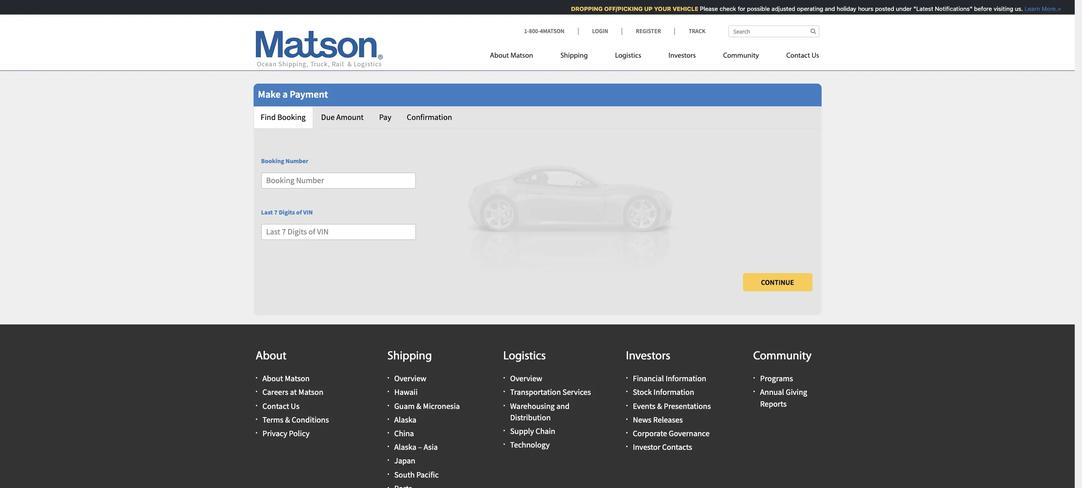 Task type: vqa. For each thing, say whether or not it's contained in the screenshot.
'more' within the help keep produce, frozen foods, and other perishables at their peak freshness level. Learn more about our
no



Task type: locate. For each thing, give the bounding box(es) containing it.
0 vertical spatial alaska
[[395, 415, 417, 425]]

1 horizontal spatial us
[[812, 52, 820, 60]]

distribution
[[511, 412, 551, 423]]

booking number
[[261, 157, 309, 165]]

contacts
[[663, 442, 693, 453]]

community inside top menu navigation
[[724, 52, 760, 60]]

china
[[395, 428, 414, 439]]

0 vertical spatial about
[[490, 52, 509, 60]]

information up stock information link
[[666, 374, 707, 384]]

overview up transportation
[[511, 374, 543, 384]]

0 vertical spatial contact us link
[[773, 48, 820, 66]]

releases
[[654, 415, 683, 425]]

Booking Number text field
[[261, 173, 416, 189]]

matson for about matson
[[511, 52, 534, 60]]

community
[[724, 52, 760, 60], [754, 351, 812, 363]]

amount
[[337, 112, 364, 122]]

about
[[490, 52, 509, 60], [256, 351, 287, 363], [263, 374, 283, 384]]

1 vertical spatial contact us link
[[263, 401, 300, 411]]

0 vertical spatial logistics
[[616, 52, 642, 60]]

investors inside top menu navigation
[[669, 52, 696, 60]]

overview inside overview transportation services warehousing and distribution supply chain technology
[[511, 374, 543, 384]]

overview up hawaii
[[395, 374, 427, 384]]

learn
[[1021, 5, 1037, 12]]

& up privacy policy link
[[285, 415, 290, 425]]

matson
[[511, 52, 534, 60], [285, 374, 310, 384], [299, 387, 324, 398]]

find booking link
[[254, 106, 313, 128]]

booking
[[278, 112, 306, 122], [261, 157, 285, 165]]

of
[[296, 208, 302, 216]]

financial
[[633, 374, 664, 384]]

contact us link down search icon
[[773, 48, 820, 66]]

about matson link down 1-
[[490, 48, 547, 66]]

a
[[283, 88, 288, 101]]

& right guam
[[417, 401, 422, 411]]

0 horizontal spatial contact us link
[[263, 401, 300, 411]]

policy
[[289, 428, 310, 439]]

booking down make a payment
[[278, 112, 306, 122]]

chain
[[536, 426, 556, 437]]

community up programs
[[754, 351, 812, 363]]

and down 'transportation services' link
[[557, 401, 570, 411]]

about for about
[[256, 351, 287, 363]]

0 horizontal spatial us
[[291, 401, 300, 411]]

booking left number
[[261, 157, 285, 165]]

up
[[640, 5, 649, 12]]

None submit
[[743, 273, 813, 292]]

presentations
[[664, 401, 711, 411]]

alaska down guam
[[395, 415, 417, 425]]

1 vertical spatial booking
[[261, 157, 285, 165]]

shipping
[[561, 52, 588, 60], [388, 351, 432, 363]]

logistics
[[616, 52, 642, 60], [504, 351, 546, 363]]

about inside about matson careers at matson contact us terms & conditions privacy policy
[[263, 374, 283, 384]]

shipping down the 4matson
[[561, 52, 588, 60]]

0 vertical spatial information
[[666, 374, 707, 384]]

1 vertical spatial logistics
[[504, 351, 546, 363]]

footer
[[0, 325, 1076, 488]]

contact inside contact us link
[[787, 52, 811, 60]]

supply chain link
[[511, 426, 556, 437]]

investors up the financial
[[627, 351, 671, 363]]

due amount link
[[314, 106, 371, 128]]

1 horizontal spatial about matson link
[[490, 48, 547, 66]]

alaska up japan
[[395, 442, 417, 453]]

logistics up transportation
[[504, 351, 546, 363]]

alaska
[[395, 415, 417, 425], [395, 442, 417, 453]]

& up news releases link
[[658, 401, 663, 411]]

1 vertical spatial and
[[557, 401, 570, 411]]

matson inside top menu navigation
[[511, 52, 534, 60]]

contact down search search field on the right of the page
[[787, 52, 811, 60]]

2 overview link from the left
[[511, 374, 543, 384]]

guam & micronesia link
[[395, 401, 460, 411]]

information
[[666, 374, 707, 384], [654, 387, 695, 398]]

1 vertical spatial contact
[[263, 401, 289, 411]]

about matson
[[490, 52, 534, 60]]

1 horizontal spatial overview link
[[511, 374, 543, 384]]

us inside top menu navigation
[[812, 52, 820, 60]]

matson down 1-
[[511, 52, 534, 60]]

information up events & presentations link at right bottom
[[654, 387, 695, 398]]

1 vertical spatial about
[[256, 351, 287, 363]]

holiday
[[833, 5, 853, 12]]

0 horizontal spatial overview link
[[395, 374, 427, 384]]

giving
[[786, 387, 808, 398]]

dropping
[[567, 5, 599, 12]]

pay link
[[372, 106, 399, 128]]

0 vertical spatial investors
[[669, 52, 696, 60]]

0 horizontal spatial and
[[557, 401, 570, 411]]

0 horizontal spatial &
[[285, 415, 290, 425]]

& inside about matson careers at matson contact us terms & conditions privacy policy
[[285, 415, 290, 425]]

–
[[418, 442, 422, 453]]

us.
[[1011, 5, 1020, 12]]

shipping inside footer
[[388, 351, 432, 363]]

overview inside overview hawaii guam & micronesia alaska china alaska – asia japan south pacific
[[395, 374, 427, 384]]

us up terms & conditions link
[[291, 401, 300, 411]]

overview link up hawaii
[[395, 374, 427, 384]]

0 horizontal spatial overview
[[395, 374, 427, 384]]

us inside about matson careers at matson contact us terms & conditions privacy policy
[[291, 401, 300, 411]]

0 vertical spatial matson
[[511, 52, 534, 60]]

2 horizontal spatial &
[[658, 401, 663, 411]]

south
[[395, 470, 415, 480]]

overview for transportation
[[511, 374, 543, 384]]

0 vertical spatial shipping
[[561, 52, 588, 60]]

investor contacts link
[[633, 442, 693, 453]]

0 vertical spatial contact
[[787, 52, 811, 60]]

1 horizontal spatial and
[[821, 5, 831, 12]]

4matson
[[540, 27, 565, 35]]

0 vertical spatial about matson link
[[490, 48, 547, 66]]

0 vertical spatial community
[[724, 52, 760, 60]]

1 horizontal spatial contact us link
[[773, 48, 820, 66]]

about matson link for shipping 'link'
[[490, 48, 547, 66]]

2 overview from the left
[[511, 374, 543, 384]]

1 overview from the left
[[395, 374, 427, 384]]

800-
[[529, 27, 540, 35]]

transportation services link
[[511, 387, 591, 398]]

hours
[[854, 5, 870, 12]]

1 horizontal spatial &
[[417, 401, 422, 411]]

0 horizontal spatial logistics
[[504, 351, 546, 363]]

contact us link down 'careers'
[[263, 401, 300, 411]]

2 vertical spatial about
[[263, 374, 283, 384]]

logistics down register link
[[616, 52, 642, 60]]

matson up at
[[285, 374, 310, 384]]

1 vertical spatial investors
[[627, 351, 671, 363]]

alaska – asia link
[[395, 442, 438, 453]]

matson right at
[[299, 387, 324, 398]]

vehicle
[[669, 5, 695, 12]]

shipping up hawaii
[[388, 351, 432, 363]]

technology link
[[511, 440, 550, 450]]

make a payment
[[258, 88, 328, 101]]

1 vertical spatial alaska
[[395, 442, 417, 453]]

2 alaska from the top
[[395, 442, 417, 453]]

0 horizontal spatial contact
[[263, 401, 289, 411]]

reports
[[761, 399, 787, 409]]

vin
[[303, 208, 313, 216]]

1 vertical spatial matson
[[285, 374, 310, 384]]

technology
[[511, 440, 550, 450]]

community down search search field on the right of the page
[[724, 52, 760, 60]]

0 horizontal spatial about matson link
[[263, 374, 310, 384]]

0 vertical spatial us
[[812, 52, 820, 60]]

track
[[689, 27, 706, 35]]

learn more.> link
[[1020, 5, 1058, 12]]

1 horizontal spatial contact
[[787, 52, 811, 60]]

track link
[[675, 27, 706, 35]]

1 vertical spatial about matson link
[[263, 374, 310, 384]]

and inside overview transportation services warehousing and distribution supply chain technology
[[557, 401, 570, 411]]

financial information stock information events & presentations news releases corporate governance investor contacts
[[633, 374, 711, 453]]

1 overview link from the left
[[395, 374, 427, 384]]

china link
[[395, 428, 414, 439]]

matson for about matson careers at matson contact us terms & conditions privacy policy
[[285, 374, 310, 384]]

stock
[[633, 387, 652, 398]]

1 vertical spatial shipping
[[388, 351, 432, 363]]

contact down 'careers'
[[263, 401, 289, 411]]

contact us
[[787, 52, 820, 60]]

number
[[286, 157, 309, 165]]

1 horizontal spatial shipping
[[561, 52, 588, 60]]

0 horizontal spatial shipping
[[388, 351, 432, 363]]

1 horizontal spatial overview
[[511, 374, 543, 384]]

overview link up transportation
[[511, 374, 543, 384]]

supply
[[511, 426, 534, 437]]

overview transportation services warehousing and distribution supply chain technology
[[511, 374, 591, 450]]

us down search icon
[[812, 52, 820, 60]]

news
[[633, 415, 652, 425]]

about matson link up careers at matson link
[[263, 374, 310, 384]]

and left 'holiday' on the top right of page
[[821, 5, 831, 12]]

1 vertical spatial us
[[291, 401, 300, 411]]

careers at matson link
[[263, 387, 324, 398]]

services
[[563, 387, 591, 398]]

about matson link
[[490, 48, 547, 66], [263, 374, 310, 384]]

None search field
[[729, 25, 820, 37]]

before
[[971, 5, 988, 12]]

contact us link
[[773, 48, 820, 66], [263, 401, 300, 411]]

investors down track link
[[669, 52, 696, 60]]

privacy
[[263, 428, 288, 439]]

digits
[[279, 208, 295, 216]]

1 vertical spatial information
[[654, 387, 695, 398]]

off/picking
[[600, 5, 639, 12]]

1 horizontal spatial logistics
[[616, 52, 642, 60]]

about inside top menu navigation
[[490, 52, 509, 60]]



Task type: describe. For each thing, give the bounding box(es) containing it.
1-
[[524, 27, 529, 35]]

1-800-4matson
[[524, 27, 565, 35]]

1 alaska from the top
[[395, 415, 417, 425]]

logistics inside top menu navigation
[[616, 52, 642, 60]]

confirmation link
[[400, 106, 460, 128]]

hawaii
[[395, 387, 418, 398]]

Last 7 Digits of VIN text field
[[261, 224, 416, 240]]

corporate
[[633, 428, 668, 439]]

2 vertical spatial matson
[[299, 387, 324, 398]]

please
[[696, 5, 714, 12]]

dropping off/picking up your vehicle please check for possible adjusted operating and holiday hours posted under "latest notifications" before visiting us. learn more.>
[[567, 5, 1058, 12]]

community link
[[710, 48, 773, 66]]

pay
[[379, 112, 392, 122]]

more.>
[[1038, 5, 1058, 12]]

for
[[734, 5, 742, 12]]

notifications"
[[931, 5, 969, 12]]

"latest
[[910, 5, 930, 12]]

confirmation
[[407, 112, 452, 122]]

blue matson logo with ocean, shipping, truck, rail and logistics written beneath it. image
[[256, 31, 383, 68]]

operating
[[793, 5, 820, 12]]

privacy policy link
[[263, 428, 310, 439]]

logistics link
[[602, 48, 655, 66]]

overview link for shipping
[[395, 374, 427, 384]]

0 vertical spatial and
[[821, 5, 831, 12]]

annual giving reports link
[[761, 387, 808, 409]]

asia
[[424, 442, 438, 453]]

login
[[593, 27, 609, 35]]

adjusted
[[768, 5, 792, 12]]

login link
[[579, 27, 622, 35]]

stock information link
[[633, 387, 695, 398]]

alaska link
[[395, 415, 417, 425]]

guam
[[395, 401, 415, 411]]

Search search field
[[729, 25, 820, 37]]

programs link
[[761, 374, 794, 384]]

contact inside about matson careers at matson contact us terms & conditions privacy policy
[[263, 401, 289, 411]]

payment
[[290, 88, 328, 101]]

about matson link for careers at matson link
[[263, 374, 310, 384]]

programs
[[761, 374, 794, 384]]

careers
[[263, 387, 289, 398]]

last
[[261, 208, 273, 216]]

hawaii link
[[395, 387, 418, 398]]

under
[[892, 5, 908, 12]]

events & presentations link
[[633, 401, 711, 411]]

make
[[258, 88, 281, 101]]

annual
[[761, 387, 785, 398]]

about for about matson
[[490, 52, 509, 60]]

possible
[[743, 5, 766, 12]]

events
[[633, 401, 656, 411]]

terms & conditions link
[[263, 415, 329, 425]]

overview for hawaii
[[395, 374, 427, 384]]

& inside financial information stock information events & presentations news releases corporate governance investor contacts
[[658, 401, 663, 411]]

about for about matson careers at matson contact us terms & conditions privacy policy
[[263, 374, 283, 384]]

find
[[261, 112, 276, 122]]

warehousing and distribution link
[[511, 401, 570, 423]]

& inside overview hawaii guam & micronesia alaska china alaska – asia japan south pacific
[[417, 401, 422, 411]]

south pacific link
[[395, 470, 439, 480]]

last 7 digits of vin
[[261, 208, 313, 216]]

corporate governance link
[[633, 428, 710, 439]]

due amount
[[321, 112, 364, 122]]

1 vertical spatial community
[[754, 351, 812, 363]]

investors link
[[655, 48, 710, 66]]

footer containing about
[[0, 325, 1076, 488]]

0 vertical spatial booking
[[278, 112, 306, 122]]

visiting
[[990, 5, 1010, 12]]

governance
[[669, 428, 710, 439]]

top menu navigation
[[490, 48, 820, 66]]

financial information link
[[633, 374, 707, 384]]

shipping inside 'link'
[[561, 52, 588, 60]]

1-800-4matson link
[[524, 27, 579, 35]]

conditions
[[292, 415, 329, 425]]

overview link for logistics
[[511, 374, 543, 384]]

find booking
[[261, 112, 306, 122]]

register link
[[622, 27, 675, 35]]

search image
[[811, 28, 817, 34]]

programs annual giving reports
[[761, 374, 808, 409]]

micronesia
[[423, 401, 460, 411]]

register
[[636, 27, 662, 35]]

shipping link
[[547, 48, 602, 66]]

pacific
[[417, 470, 439, 480]]

news releases link
[[633, 415, 683, 425]]

transportation
[[511, 387, 561, 398]]

terms
[[263, 415, 284, 425]]

due
[[321, 112, 335, 122]]



